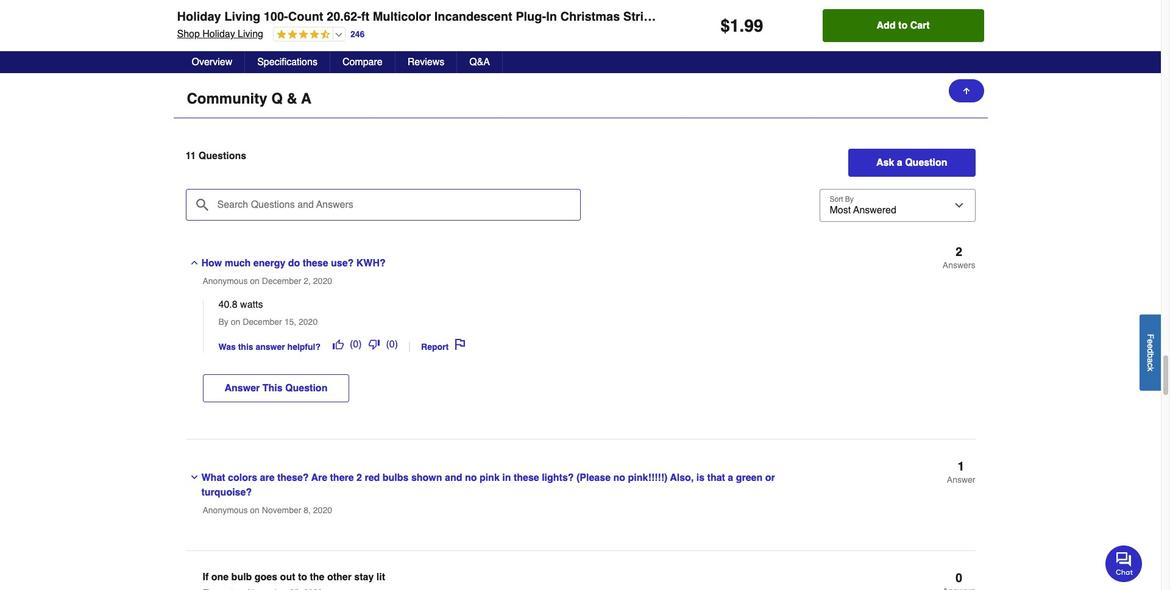 Task type: locate. For each thing, give the bounding box(es) containing it.
no right the and at the bottom left
[[465, 473, 477, 484]]

1 vertical spatial these
[[514, 473, 540, 484]]

1 horizontal spatial )
[[395, 339, 398, 350]]

q&a button
[[458, 51, 503, 73]]

0 horizontal spatial answer
[[225, 383, 260, 394]]

no right (please
[[614, 473, 626, 484]]

pink!!!!!)
[[628, 473, 668, 484]]

0 vertical spatial a
[[898, 157, 903, 168]]

1 vertical spatial 1
[[958, 460, 965, 474]]

plug-
[[516, 10, 547, 24]]

1 anonymous from the top
[[203, 276, 248, 286]]

question right this
[[285, 383, 328, 394]]

stay
[[355, 572, 374, 583]]

99
[[745, 16, 764, 35]]

0 horizontal spatial (
[[350, 339, 353, 350]]

do
[[288, 258, 300, 269]]

by on december 15, 2020
[[219, 317, 318, 327]]

question
[[906, 157, 948, 168], [285, 383, 328, 394]]

much
[[225, 258, 251, 269]]

2 vertical spatial on
[[250, 505, 260, 515]]

holiday living 100-count 20.62-ft multicolor incandescent plug-in christmas string lights
[[177, 10, 699, 24]]

shop holiday living
[[177, 29, 263, 40]]

community q & a
[[187, 90, 312, 107]]

0 vertical spatial december
[[262, 276, 302, 286]]

a right that
[[728, 473, 734, 484]]

2
[[956, 245, 963, 259], [357, 473, 362, 484]]

on
[[250, 276, 260, 286], [231, 317, 240, 327], [250, 505, 260, 515]]

december
[[262, 276, 302, 286], [243, 317, 282, 327]]

( for 'thumb up' icon
[[350, 339, 353, 350]]

0 vertical spatial on
[[250, 276, 260, 286]]

4.5 stars image
[[274, 29, 331, 41]]

helpful?
[[288, 342, 321, 352]]

1
[[731, 16, 740, 35], [958, 460, 965, 474]]

b
[[1147, 353, 1156, 358]]

1 horizontal spatial 0
[[390, 339, 395, 350]]

0 vertical spatial these
[[303, 258, 328, 269]]

or
[[766, 473, 776, 484]]

chevron up image
[[189, 258, 199, 268]]

0 horizontal spatial )
[[359, 339, 362, 350]]

answer this question
[[225, 383, 328, 394]]

2020 right 8,
[[313, 505, 332, 515]]

count
[[288, 10, 324, 24]]

2 ( from the left
[[386, 339, 390, 350]]

anonymous on december 2, 2020
[[203, 276, 332, 286]]

2 vertical spatial 2020
[[313, 505, 332, 515]]

1 vertical spatial question
[[285, 383, 328, 394]]

0 vertical spatial 2
[[956, 245, 963, 259]]

1 vertical spatial 2020
[[299, 317, 318, 327]]

0 horizontal spatial ( 0 )
[[350, 339, 362, 350]]

1 horizontal spatial these
[[514, 473, 540, 484]]

these inside what colors are these? are there 2 red bulbs shown and no pink in these lights? (please no pink!!!!!) also, is that a green or turquoise?
[[514, 473, 540, 484]]

watts
[[240, 299, 263, 310]]

red
[[365, 473, 380, 484]]

( 0 ) for 'thumb up' icon
[[350, 339, 362, 350]]

specifications
[[257, 57, 318, 68]]

december for 2
[[262, 276, 302, 286]]

( 0 ) right thumb down icon
[[386, 339, 398, 350]]

answer
[[225, 383, 260, 394], [948, 475, 976, 485]]

k
[[1147, 367, 1156, 371]]

0 horizontal spatial 2
[[357, 473, 362, 484]]

anonymous inside anonymous's question on december 2, 2020 element
[[203, 276, 248, 286]]

on for 2
[[250, 276, 260, 286]]

0 vertical spatial 1
[[731, 16, 740, 35]]

) left thumb down icon
[[359, 339, 362, 350]]

1 inside 1 answer
[[958, 460, 965, 474]]

to left "the"
[[298, 572, 307, 583]]

0 horizontal spatial question
[[285, 383, 328, 394]]

0 vertical spatial answer
[[225, 383, 260, 394]]

0 answers element
[[943, 571, 976, 590]]

1 horizontal spatial 2
[[956, 245, 963, 259]]

living
[[225, 10, 261, 24], [238, 29, 263, 40]]

1 horizontal spatial question
[[906, 157, 948, 168]]

compare
[[343, 57, 383, 68]]

e up b
[[1147, 344, 1156, 349]]

1 horizontal spatial ( 0 )
[[386, 339, 398, 350]]

living up specifications
[[238, 29, 263, 40]]

1 horizontal spatial (
[[386, 339, 390, 350]]

2020 right 15,
[[299, 317, 318, 327]]

1 horizontal spatial to
[[899, 20, 908, 31]]

use?
[[331, 258, 354, 269]]

arrow up image
[[962, 86, 972, 96]]

incandescent
[[435, 10, 513, 24]]

anonymous down turquoise?
[[203, 505, 248, 515]]

2020 for 1
[[313, 505, 332, 515]]

1 vertical spatial 2
[[357, 473, 362, 484]]

by
[[219, 317, 229, 327]]

1 no from the left
[[465, 473, 477, 484]]

answer this question button
[[203, 374, 350, 402]]

1 vertical spatial december
[[243, 317, 282, 327]]

2 up the answers
[[956, 245, 963, 259]]

2 e from the top
[[1147, 344, 1156, 349]]

add to cart
[[877, 20, 930, 31]]

2 horizontal spatial 0
[[956, 571, 963, 585]]

report
[[421, 342, 449, 352]]

)
[[359, 339, 362, 350], [395, 339, 398, 350]]

1 ( from the left
[[350, 339, 353, 350]]

c
[[1147, 363, 1156, 367]]

2 ( 0 ) from the left
[[386, 339, 398, 350]]

no
[[465, 473, 477, 484], [614, 473, 626, 484]]

0 for thumb down icon
[[390, 339, 395, 350]]

0 vertical spatial question
[[906, 157, 948, 168]]

to inside button
[[899, 20, 908, 31]]

holiday up overview button
[[203, 29, 235, 40]]

add
[[877, 20, 896, 31]]

( right 'thumb up' icon
[[350, 339, 353, 350]]

on left november
[[250, 505, 260, 515]]

0 vertical spatial living
[[225, 10, 261, 24]]

these right in
[[514, 473, 540, 484]]

report button
[[418, 334, 470, 353]]

0 horizontal spatial 1
[[731, 16, 740, 35]]

2 vertical spatial a
[[728, 473, 734, 484]]

question right ask
[[906, 157, 948, 168]]

december for was this answer helpful?
[[243, 317, 282, 327]]

and
[[445, 473, 463, 484]]

1 ) from the left
[[359, 339, 362, 350]]

1 horizontal spatial 1
[[958, 460, 965, 474]]

q
[[271, 90, 283, 107]]

0 horizontal spatial a
[[728, 473, 734, 484]]

a up k
[[1147, 358, 1156, 363]]

11
[[186, 151, 196, 162]]

holiday
[[177, 10, 221, 24], [203, 29, 235, 40]]

anonymous down much
[[203, 276, 248, 286]]

these inside anonymous's question on december 2, 2020 element
[[303, 258, 328, 269]]

december down "how much energy do these use?  kwh?"
[[262, 276, 302, 286]]

1 vertical spatial living
[[238, 29, 263, 40]]

0 vertical spatial 2020
[[313, 276, 332, 286]]

( right thumb down icon
[[386, 339, 390, 350]]

1 ( 0 ) from the left
[[350, 339, 362, 350]]

0
[[353, 339, 359, 350], [390, 339, 395, 350], [956, 571, 963, 585]]

shown
[[412, 473, 443, 484]]

december down watts
[[243, 317, 282, 327]]

1 horizontal spatial a
[[898, 157, 903, 168]]

0 vertical spatial to
[[899, 20, 908, 31]]

2 inside what colors are these? are there 2 red bulbs shown and no pink in these lights? (please no pink!!!!!) also, is that a green or turquoise?
[[357, 473, 362, 484]]

to right add
[[899, 20, 908, 31]]

a right ask
[[898, 157, 903, 168]]

0 vertical spatial holiday
[[177, 10, 221, 24]]

0 horizontal spatial 0
[[353, 339, 359, 350]]

(
[[350, 339, 353, 350], [386, 339, 390, 350]]

) right thumb down icon
[[395, 339, 398, 350]]

are
[[311, 473, 328, 484]]

0 vertical spatial anonymous
[[203, 276, 248, 286]]

2 ) from the left
[[395, 339, 398, 350]]

) for thumb down icon
[[395, 339, 398, 350]]

( for thumb down icon
[[386, 339, 390, 350]]

2 answers
[[943, 245, 976, 270]]

e up d
[[1147, 339, 1156, 344]]

community q & a button
[[174, 80, 988, 118]]

1 vertical spatial on
[[231, 317, 240, 327]]

living up shop holiday living
[[225, 10, 261, 24]]

on down energy
[[250, 276, 260, 286]]

2020 right 2,
[[313, 276, 332, 286]]

the
[[310, 572, 325, 583]]

0 horizontal spatial these
[[303, 258, 328, 269]]

november
[[262, 505, 302, 515]]

one
[[211, 572, 229, 583]]

holiday up shop
[[177, 10, 221, 24]]

1 horizontal spatial answer
[[948, 475, 976, 485]]

to
[[899, 20, 908, 31], [298, 572, 307, 583]]

0 horizontal spatial to
[[298, 572, 307, 583]]

1 vertical spatial anonymous
[[203, 505, 248, 515]]

2 left red
[[357, 473, 362, 484]]

e
[[1147, 339, 1156, 344], [1147, 344, 1156, 349]]

0 horizontal spatial no
[[465, 473, 477, 484]]

ask a question button
[[849, 149, 976, 177]]

2020 inside null's answer on december 15, 2020 element
[[299, 317, 318, 327]]

1 horizontal spatial no
[[614, 473, 626, 484]]

2 horizontal spatial a
[[1147, 358, 1156, 363]]

( 0 ) right 'thumb up' icon
[[350, 339, 362, 350]]

anonymous for 1
[[203, 505, 248, 515]]

answers
[[943, 260, 976, 270]]

in
[[503, 473, 511, 484]]

2 anonymous from the top
[[203, 505, 248, 515]]

string
[[624, 10, 659, 24]]

on right by
[[231, 317, 240, 327]]

question inside button
[[285, 383, 328, 394]]

2020
[[313, 276, 332, 286], [299, 317, 318, 327], [313, 505, 332, 515]]

anonymous
[[203, 276, 248, 286], [203, 505, 248, 515]]

1 vertical spatial answer
[[948, 475, 976, 485]]

f
[[1147, 334, 1156, 339]]

these up 2,
[[303, 258, 328, 269]]



Task type: vqa. For each thing, say whether or not it's contained in the screenshot.
'246'
yes



Task type: describe. For each thing, give the bounding box(es) containing it.
) for 'thumb up' icon
[[359, 339, 362, 350]]

if one bulb goes out to the other stay lit
[[203, 572, 385, 583]]

1 e from the top
[[1147, 339, 1156, 344]]

cart
[[911, 20, 930, 31]]

is
[[697, 473, 705, 484]]

flag image
[[455, 339, 466, 350]]

1 vertical spatial holiday
[[203, 29, 235, 40]]

out
[[280, 572, 295, 583]]

chat invite button image
[[1106, 545, 1144, 582]]

0 for 'thumb up' icon
[[353, 339, 359, 350]]

more button
[[624, 22, 736, 46]]

a inside 11 questions ask a question
[[898, 157, 903, 168]]

15,
[[285, 317, 296, 327]]

what
[[202, 473, 225, 484]]

these?
[[277, 473, 309, 484]]

100-
[[264, 10, 288, 24]]

also,
[[671, 473, 694, 484]]

lit
[[377, 572, 385, 583]]

anonymous's question on december 2, 2020 element
[[186, 245, 976, 440]]

shop
[[177, 29, 200, 40]]

specifications button
[[245, 51, 330, 73]]

on for was this answer helpful?
[[231, 317, 240, 327]]

a inside what colors are these? are there 2 red bulbs shown and no pink in these lights? (please no pink!!!!!) also, is that a green or turquoise?
[[728, 473, 734, 484]]

Search Questions and Answers text field
[[186, 189, 581, 221]]

2020 for 2
[[313, 276, 332, 286]]

what colors are these? are there 2 red bulbs shown and no pink in these lights? (please no pink!!!!!) also, is that a green or turquoise? button
[[186, 461, 818, 501]]

thumb up image
[[333, 339, 344, 350]]

null's answer on december 15, 2020 element
[[203, 299, 976, 353]]

turquoise?
[[202, 487, 252, 498]]

40.8 watts
[[219, 299, 263, 310]]

40.8
[[219, 299, 238, 310]]

anonymous on november 8, 2020
[[203, 505, 332, 515]]

bulbs
[[383, 473, 409, 484]]

( 0 ) for thumb down icon
[[386, 339, 398, 350]]

questions
[[199, 151, 246, 162]]

christmas
[[561, 10, 620, 24]]

reviews button
[[396, 51, 458, 73]]

answer
[[256, 342, 285, 352]]

compare button
[[330, 51, 396, 73]]

$
[[721, 16, 731, 35]]

f e e d b a c k
[[1147, 334, 1156, 371]]

how
[[202, 258, 222, 269]]

green
[[737, 473, 763, 484]]

energy
[[254, 258, 286, 269]]

overview button
[[180, 51, 245, 73]]

reviews
[[408, 57, 445, 68]]

how much energy do these use?  kwh? button
[[186, 246, 818, 271]]

q&a
[[470, 57, 490, 68]]

ask
[[877, 157, 895, 168]]

on for 1
[[250, 505, 260, 515]]

thumb down image
[[369, 339, 380, 350]]

overview
[[192, 57, 232, 68]]

kwh?
[[357, 258, 386, 269]]

that
[[708, 473, 726, 484]]

anonymous for 2
[[203, 276, 248, 286]]

if
[[203, 572, 209, 583]]

chevron up image
[[963, 93, 975, 105]]

1 answer element
[[948, 460, 976, 485]]

1 vertical spatial to
[[298, 572, 307, 583]]

246
[[351, 29, 365, 39]]

2 answers element
[[943, 245, 976, 271]]

8,
[[304, 505, 311, 515]]

bulb
[[232, 572, 252, 583]]

2020 for was this answer helpful?
[[299, 317, 318, 327]]

this
[[263, 383, 283, 394]]

how much energy do these use?  kwh?
[[202, 258, 386, 269]]

lights?
[[542, 473, 574, 484]]

community
[[187, 90, 267, 107]]

in
[[547, 10, 557, 24]]

a
[[301, 90, 312, 107]]

ft
[[362, 10, 370, 24]]

(please
[[577, 473, 611, 484]]

$ 1 . 99
[[721, 16, 764, 35]]

2 inside 2 answers
[[956, 245, 963, 259]]

1 vertical spatial a
[[1147, 358, 1156, 363]]

are
[[260, 473, 275, 484]]

other
[[327, 572, 352, 583]]

add to cart button
[[823, 9, 985, 42]]

answer inside button
[[225, 383, 260, 394]]

chevron down image
[[189, 473, 199, 482]]

f e e d b a c k button
[[1140, 314, 1162, 391]]

&
[[287, 90, 298, 107]]

was this answer helpful?
[[219, 342, 323, 352]]

lights
[[662, 10, 699, 24]]

20.62-
[[327, 10, 362, 24]]

question inside 11 questions ask a question
[[906, 157, 948, 168]]

more
[[694, 29, 723, 40]]

goes
[[255, 572, 278, 583]]

2 no from the left
[[614, 473, 626, 484]]

this
[[238, 342, 253, 352]]

colors
[[228, 473, 257, 484]]

1 answer
[[948, 460, 976, 485]]

was
[[219, 342, 236, 352]]



